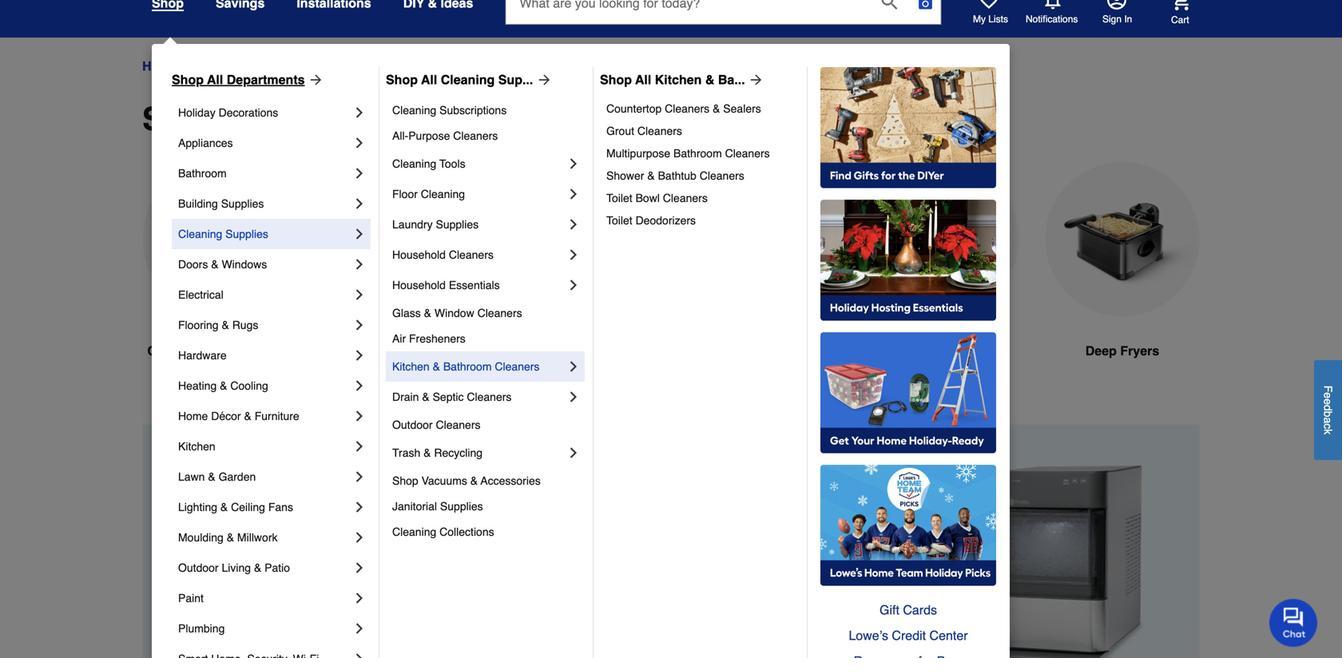 Task type: describe. For each thing, give the bounding box(es) containing it.
household essentials
[[392, 279, 500, 292]]

outdoor for outdoor living & patio
[[178, 562, 219, 575]]

outdoor for outdoor cleaners
[[392, 419, 433, 432]]

essentials
[[449, 279, 500, 292]]

cleaning for supplies
[[178, 228, 222, 241]]

supplies for cleaning supplies
[[226, 228, 268, 241]]

shop all departments link
[[172, 70, 324, 90]]

grout
[[607, 125, 635, 137]]

doors & windows link
[[178, 249, 352, 280]]

countertop cleaners & sealers
[[607, 102, 762, 115]]

kitchen & bathroom cleaners link
[[392, 352, 566, 382]]

floor cleaning link
[[392, 179, 566, 209]]

k
[[1322, 429, 1335, 435]]

cleaners up toilet bowl cleaners link
[[700, 169, 745, 182]]

shop all kitchen & ba... link
[[600, 70, 765, 90]]

cleaners up recycling
[[436, 419, 481, 432]]

chevron right image for electrical
[[352, 287, 368, 303]]

supplies for building supplies
[[221, 197, 264, 210]]

cleaning collections link
[[392, 520, 582, 545]]

chevron right image for doors & windows
[[352, 257, 368, 273]]

chevron right image for plumbing
[[352, 621, 368, 637]]

kitchen for kitchen & bathroom cleaners
[[392, 360, 430, 373]]

multipurpose
[[607, 147, 671, 160]]

lighting & ceiling fans link
[[178, 492, 352, 523]]

b
[[1322, 411, 1335, 417]]

countertop for countertop cleaners & sealers
[[607, 102, 662, 115]]

fryers
[[1121, 344, 1160, 358]]

appliances inside small appliances link
[[309, 59, 371, 74]]

camera image
[[918, 0, 934, 11]]

chevron right image for kitchen & bathroom cleaners
[[566, 359, 582, 375]]

& right décor
[[244, 410, 252, 423]]

shop all cleaning sup... link
[[386, 70, 553, 90]]

supplies for laundry supplies
[[436, 218, 479, 231]]

& left ceiling
[[221, 501, 228, 514]]

doors
[[178, 258, 208, 271]]

lawn & garden
[[178, 471, 256, 484]]

2 e from the top
[[1322, 399, 1335, 405]]

deep fryers
[[1086, 344, 1160, 358]]

shower & bathtub cleaners link
[[607, 165, 796, 187]]

paint link
[[178, 584, 352, 614]]

cleaners down subscriptions
[[453, 129, 498, 142]]

a chefman stainless steel deep fryer. image
[[1046, 162, 1201, 317]]

countertop microwaves
[[147, 344, 292, 358]]

cleaning subscriptions
[[392, 104, 507, 117]]

in
[[1125, 14, 1133, 25]]

cart button
[[1149, 0, 1191, 26]]

countertop microwaves link
[[142, 162, 297, 399]]

find gifts for the diyer. image
[[821, 67, 997, 189]]

shop vacuums & accessories
[[392, 475, 541, 488]]

flooring & rugs
[[178, 319, 258, 332]]

all-purpose cleaners link
[[392, 123, 582, 149]]

deep
[[1086, 344, 1117, 358]]

shop
[[392, 475, 419, 488]]

toaster
[[537, 344, 582, 358]]

search image
[[882, 0, 898, 10]]

ba...
[[718, 72, 745, 87]]

drain
[[392, 391, 419, 404]]

sup...
[[499, 72, 533, 87]]

appliances up holiday decorations
[[192, 59, 260, 74]]

1 vertical spatial small appliances
[[142, 101, 406, 137]]

shop all kitchen & ba...
[[600, 72, 745, 87]]

toaster ovens
[[537, 344, 625, 358]]

chat invite button image
[[1270, 599, 1319, 648]]

shop for shop all departments
[[172, 72, 204, 87]]

sign in button
[[1103, 0, 1133, 26]]

laundry supplies link
[[392, 209, 566, 240]]

household cleaners
[[392, 249, 494, 261]]

household for household essentials
[[392, 279, 446, 292]]

drain & septic cleaners
[[392, 391, 512, 404]]

cleaning collections
[[392, 526, 494, 539]]

laundry
[[392, 218, 433, 231]]

& right trash
[[424, 447, 431, 460]]

kitchen & bathroom cleaners
[[392, 360, 540, 373]]

gift cards
[[880, 603, 938, 618]]

& left millwork
[[227, 532, 234, 544]]

f
[[1322, 386, 1335, 393]]

credit
[[892, 629, 926, 643]]

home for home
[[142, 59, 178, 74]]

chevron right image for floor cleaning
[[566, 186, 582, 202]]

a silver-colored new air portable ice maker. image
[[323, 162, 478, 317]]

flooring & rugs link
[[178, 310, 352, 341]]

chevron right image for hardware
[[352, 348, 368, 364]]

1 vertical spatial appliances link
[[178, 128, 352, 158]]

lowe's home team holiday picks. image
[[821, 465, 997, 587]]

1 e from the top
[[1322, 393, 1335, 399]]

supplies for janitorial supplies
[[440, 500, 483, 513]]

all for departments
[[207, 72, 223, 87]]

floor cleaning
[[392, 188, 465, 201]]

glass & window cleaners link
[[392, 301, 582, 326]]

a
[[1322, 417, 1335, 424]]

fans
[[268, 501, 293, 514]]

toilet for toilet bowl cleaners
[[607, 192, 633, 205]]

a black and stainless steel countertop microwave. image
[[142, 162, 297, 317]]

& right doors in the left of the page
[[211, 258, 219, 271]]

electrical link
[[178, 280, 352, 310]]

glass
[[392, 307, 421, 320]]

chevron right image for cleaning tools
[[566, 156, 582, 172]]

air fresheners link
[[392, 326, 582, 352]]

janitorial
[[392, 500, 437, 513]]

household cleaners link
[[392, 240, 566, 270]]

chevron right image for cleaning supplies
[[352, 226, 368, 242]]

heating & cooling
[[178, 380, 268, 392]]

multipurpose bathroom cleaners
[[607, 147, 770, 160]]

c
[[1322, 424, 1335, 429]]

cleaning supplies link
[[178, 219, 352, 249]]

lighting & ceiling fans
[[178, 501, 293, 514]]

decorations
[[219, 106, 278, 119]]

lowe's home improvement lists image
[[980, 0, 999, 10]]

chevron right image for trash & recycling
[[566, 445, 582, 461]]

portable ice makers link
[[323, 162, 478, 399]]

lowe's home improvement account image
[[1108, 0, 1127, 10]]

chevron right image for lighting & ceiling fans
[[352, 500, 368, 516]]

glass & window cleaners
[[392, 307, 522, 320]]

chevron right image for laundry supplies
[[566, 217, 582, 233]]

kitchen for kitchen
[[178, 440, 216, 453]]

chevron right image for household essentials
[[566, 277, 582, 293]]

chevron right image for home décor & furniture
[[352, 408, 368, 424]]

toaster ovens link
[[504, 162, 659, 399]]

holiday decorations link
[[178, 98, 352, 128]]

all-
[[392, 129, 409, 142]]

plumbing link
[[178, 614, 352, 644]]

tools
[[440, 157, 466, 170]]

& left rugs
[[222, 319, 229, 332]]

window
[[435, 307, 475, 320]]

outdoor cleaners link
[[392, 412, 582, 438]]

shop all departments
[[172, 72, 305, 87]]

a gray and stainless steel ninja air fryer. image
[[684, 162, 839, 317]]

shop all cleaning sup...
[[386, 72, 533, 87]]

& right lawn
[[208, 471, 216, 484]]

countertop for countertop microwaves
[[147, 344, 216, 358]]

septic
[[433, 391, 464, 404]]

décor
[[211, 410, 241, 423]]

cleaning up laundry supplies
[[421, 188, 465, 201]]

recycling
[[434, 447, 483, 460]]

countertop cleaners & sealers link
[[607, 98, 796, 120]]

cards
[[903, 603, 938, 618]]

toilet bowl cleaners link
[[607, 187, 796, 209]]



Task type: vqa. For each thing, say whether or not it's contained in the screenshot.
Décor
yes



Task type: locate. For each thing, give the bounding box(es) containing it.
toilet bowl cleaners
[[607, 192, 708, 205]]

lowe's home improvement notification center image
[[1044, 0, 1063, 10]]

portable
[[340, 344, 392, 358]]

laundry supplies
[[392, 218, 479, 231]]

all for cleaning
[[421, 72, 437, 87]]

2 horizontal spatial all
[[636, 72, 652, 87]]

trash
[[392, 447, 421, 460]]

outdoor living & patio
[[178, 562, 290, 575]]

1 horizontal spatial countertop
[[607, 102, 662, 115]]

1 horizontal spatial all
[[421, 72, 437, 87]]

household down laundry
[[392, 249, 446, 261]]

lists
[[989, 14, 1009, 25]]

cleaning down building
[[178, 228, 222, 241]]

e up b
[[1322, 399, 1335, 405]]

outdoor cleaners
[[392, 419, 481, 432]]

chevron right image for appliances
[[352, 135, 368, 151]]

& down makers
[[433, 360, 440, 373]]

lowe's credit center
[[849, 629, 968, 643]]

Search Query text field
[[506, 0, 869, 24]]

lowe's home improvement cart image
[[1172, 0, 1191, 10]]

chevron right image
[[352, 105, 368, 121], [352, 135, 368, 151], [352, 165, 368, 181], [566, 186, 582, 202], [566, 217, 582, 233], [352, 226, 368, 242], [566, 247, 582, 263], [566, 277, 582, 293], [566, 389, 582, 405], [352, 408, 368, 424], [352, 439, 368, 455], [352, 469, 368, 485], [352, 500, 368, 516], [352, 530, 368, 546], [352, 560, 368, 576], [352, 591, 368, 607]]

cart
[[1172, 14, 1190, 25]]

supplies up windows
[[226, 228, 268, 241]]

d
[[1322, 405, 1335, 411]]

supplies up 'cleaning supplies'
[[221, 197, 264, 210]]

0 horizontal spatial countertop
[[147, 344, 216, 358]]

blenders
[[915, 344, 970, 358]]

cleaning up subscriptions
[[441, 72, 495, 87]]

kitchen down ice
[[392, 360, 430, 373]]

all for kitchen
[[636, 72, 652, 87]]

2 all from the left
[[421, 72, 437, 87]]

2 arrow right image from the left
[[533, 72, 553, 88]]

toilet
[[607, 192, 633, 205], [607, 214, 633, 227]]

2 horizontal spatial shop
[[600, 72, 632, 87]]

shop up grout
[[600, 72, 632, 87]]

kitchen inside kitchen link
[[178, 440, 216, 453]]

appliances link down decorations
[[178, 128, 352, 158]]

cleaners down air fresheners link
[[495, 360, 540, 373]]

& up 'bowl'
[[648, 169, 655, 182]]

shop for shop all cleaning sup...
[[386, 72, 418, 87]]

shop up all-
[[386, 72, 418, 87]]

0 vertical spatial household
[[392, 249, 446, 261]]

shower
[[607, 169, 645, 182]]

chevron right image for household cleaners
[[566, 247, 582, 263]]

windows
[[222, 258, 267, 271]]

countertop down "flooring"
[[147, 344, 216, 358]]

0 horizontal spatial home
[[142, 59, 178, 74]]

paint
[[178, 592, 204, 605]]

bathroom down grout cleaners link
[[674, 147, 722, 160]]

arrow right image for shop all cleaning sup...
[[533, 72, 553, 88]]

microwaves
[[220, 344, 292, 358]]

cleaning up all-
[[392, 104, 437, 117]]

cleaning for collections
[[392, 526, 437, 539]]

blenders link
[[865, 162, 1020, 399]]

chevron right image for paint
[[352, 591, 368, 607]]

deodorizers
[[636, 214, 696, 227]]

bathroom inside 'link'
[[178, 167, 227, 180]]

0 vertical spatial appliances link
[[192, 57, 260, 76]]

ceiling
[[231, 501, 265, 514]]

& right "glass"
[[424, 307, 432, 320]]

e
[[1322, 393, 1335, 399], [1322, 399, 1335, 405]]

purpose
[[409, 129, 450, 142]]

ice
[[395, 344, 413, 358]]

cleaners up outdoor cleaners link
[[467, 391, 512, 404]]

supplies up household cleaners
[[436, 218, 479, 231]]

toilet down toilet bowl cleaners
[[607, 214, 633, 227]]

3 shop from the left
[[600, 72, 632, 87]]

small appliances link
[[274, 57, 371, 76]]

countertop
[[607, 102, 662, 115], [147, 344, 216, 358]]

home décor & furniture
[[178, 410, 300, 423]]

subscriptions
[[440, 104, 507, 117]]

a stainless steel toaster oven. image
[[504, 162, 659, 317]]

a gray ninja blender. image
[[865, 162, 1020, 317]]

chevron right image for building supplies
[[352, 196, 368, 212]]

0 vertical spatial bathroom
[[674, 147, 722, 160]]

& right drain
[[422, 391, 430, 404]]

all inside shop all kitchen & ba... link
[[636, 72, 652, 87]]

2 vertical spatial bathroom
[[443, 360, 492, 373]]

1 vertical spatial bathroom
[[178, 167, 227, 180]]

multipurpose bathroom cleaners link
[[607, 142, 796, 165]]

doors & windows
[[178, 258, 267, 271]]

& left patio
[[254, 562, 262, 575]]

rugs
[[232, 319, 258, 332]]

cleaning for subscriptions
[[392, 104, 437, 117]]

chevron right image for drain & septic cleaners
[[566, 389, 582, 405]]

trash & recycling
[[392, 447, 483, 460]]

moulding & millwork
[[178, 532, 278, 544]]

1 arrow right image from the left
[[305, 72, 324, 88]]

1 horizontal spatial outdoor
[[392, 419, 433, 432]]

1 vertical spatial kitchen
[[392, 360, 430, 373]]

lighting
[[178, 501, 217, 514]]

chevron right image for lawn & garden
[[352, 469, 368, 485]]

2 horizontal spatial kitchen
[[655, 72, 702, 87]]

f e e d b a c k
[[1322, 386, 1335, 435]]

toilet for toilet deodorizers
[[607, 214, 633, 227]]

chevron right image for bathroom
[[352, 165, 368, 181]]

outdoor down moulding
[[178, 562, 219, 575]]

hardware link
[[178, 341, 352, 371]]

0 horizontal spatial bathroom
[[178, 167, 227, 180]]

kitchen up lawn
[[178, 440, 216, 453]]

appliances down holiday
[[178, 137, 233, 149]]

2 household from the top
[[392, 279, 446, 292]]

holiday hosting essentials. image
[[821, 200, 997, 321]]

countertop up grout cleaners
[[607, 102, 662, 115]]

cleaning tools link
[[392, 149, 566, 179]]

home for home décor & furniture
[[178, 410, 208, 423]]

get your home holiday-ready. image
[[821, 333, 997, 454]]

lowe's credit center link
[[821, 623, 997, 649]]

moulding & millwork link
[[178, 523, 352, 553]]

patio
[[265, 562, 290, 575]]

all inside shop all cleaning sup... link
[[421, 72, 437, 87]]

shower & bathtub cleaners
[[607, 169, 745, 182]]

& down trash & recycling link at the left bottom of the page
[[471, 475, 478, 488]]

my lists
[[974, 14, 1009, 25]]

cleaners up the multipurpose
[[638, 125, 683, 137]]

1 vertical spatial outdoor
[[178, 562, 219, 575]]

chevron right image for flooring & rugs
[[352, 317, 368, 333]]

0 horizontal spatial arrow right image
[[305, 72, 324, 88]]

1 horizontal spatial small
[[274, 59, 306, 74]]

supplies down the shop vacuums & accessories
[[440, 500, 483, 513]]

portable ice makers
[[340, 344, 461, 358]]

small up holiday decorations link on the top left of page
[[274, 59, 306, 74]]

arrow right image up cleaning subscriptions link
[[533, 72, 553, 88]]

0 horizontal spatial small
[[142, 101, 228, 137]]

household for household cleaners
[[392, 249, 446, 261]]

1 horizontal spatial arrow right image
[[533, 72, 553, 88]]

building supplies
[[178, 197, 264, 210]]

1 vertical spatial toilet
[[607, 214, 633, 227]]

kitchen up countertop cleaners & sealers
[[655, 72, 702, 87]]

arrow right image
[[745, 72, 765, 88]]

3 all from the left
[[636, 72, 652, 87]]

0 horizontal spatial shop
[[172, 72, 204, 87]]

arrow right image
[[305, 72, 324, 88], [533, 72, 553, 88]]

my lists link
[[974, 0, 1009, 26]]

0 vertical spatial outdoor
[[392, 419, 433, 432]]

toilet deodorizers link
[[607, 209, 796, 232]]

heating
[[178, 380, 217, 392]]

1 vertical spatial household
[[392, 279, 446, 292]]

0 horizontal spatial all
[[207, 72, 223, 87]]

& left the sealers
[[713, 102, 721, 115]]

household essentials link
[[392, 270, 566, 301]]

0 vertical spatial small appliances
[[274, 59, 371, 74]]

ovens
[[586, 344, 625, 358]]

small appliances up holiday decorations link on the top left of page
[[274, 59, 371, 74]]

1 all from the left
[[207, 72, 223, 87]]

0 vertical spatial small
[[274, 59, 306, 74]]

1 horizontal spatial kitchen
[[392, 360, 430, 373]]

arrow right image inside shop all cleaning sup... link
[[533, 72, 553, 88]]

all up holiday decorations
[[207, 72, 223, 87]]

supplies
[[221, 197, 264, 210], [436, 218, 479, 231], [226, 228, 268, 241], [440, 500, 483, 513]]

holiday
[[178, 106, 216, 119]]

cleaning down all-
[[392, 157, 437, 170]]

lawn
[[178, 471, 205, 484]]

trash & recycling link
[[392, 438, 566, 468]]

shop up holiday
[[172, 72, 204, 87]]

makers
[[416, 344, 461, 358]]

1 vertical spatial home
[[178, 410, 208, 423]]

small down home 'link'
[[142, 101, 228, 137]]

living
[[222, 562, 251, 575]]

1 vertical spatial small
[[142, 101, 228, 137]]

cleaning down janitorial at the left
[[392, 526, 437, 539]]

appliances
[[192, 59, 260, 74], [309, 59, 371, 74], [236, 101, 406, 137], [178, 137, 233, 149]]

outdoor up trash
[[392, 419, 433, 432]]

cleaners down the bathtub
[[663, 192, 708, 205]]

millwork
[[237, 532, 278, 544]]

small appliances down departments in the left of the page
[[142, 101, 406, 137]]

sign
[[1103, 14, 1122, 25]]

all up cleaning subscriptions
[[421, 72, 437, 87]]

arrow right image up holiday decorations link on the top left of page
[[305, 72, 324, 88]]

arrow right image inside shop all departments link
[[305, 72, 324, 88]]

gift cards link
[[821, 598, 997, 623]]

2 horizontal spatial bathroom
[[674, 147, 722, 160]]

cleaners up grout cleaners link
[[665, 102, 710, 115]]

appliances right departments in the left of the page
[[309, 59, 371, 74]]

moulding
[[178, 532, 224, 544]]

furniture
[[255, 410, 300, 423]]

appliances link up holiday decorations
[[192, 57, 260, 76]]

cleaners up air fresheners link
[[478, 307, 522, 320]]

f e e d b a c k button
[[1315, 360, 1343, 460]]

advertisement region
[[142, 425, 1201, 659]]

cleaning
[[441, 72, 495, 87], [392, 104, 437, 117], [392, 157, 437, 170], [421, 188, 465, 201], [178, 228, 222, 241], [392, 526, 437, 539]]

& left ba...
[[706, 72, 715, 87]]

kitchen inside shop all kitchen & ba... link
[[655, 72, 702, 87]]

None search field
[[506, 0, 942, 39]]

lowe's
[[849, 629, 889, 643]]

all-purpose cleaners
[[392, 129, 498, 142]]

bathroom up drain & septic cleaners link
[[443, 360, 492, 373]]

2 toilet from the top
[[607, 214, 633, 227]]

cleaning subscriptions link
[[392, 98, 582, 123]]

1 household from the top
[[392, 249, 446, 261]]

e up d
[[1322, 393, 1335, 399]]

holiday decorations
[[178, 106, 278, 119]]

chevron right image for holiday decorations
[[352, 105, 368, 121]]

floor
[[392, 188, 418, 201]]

kitchen inside kitchen & bathroom cleaners link
[[392, 360, 430, 373]]

0 horizontal spatial outdoor
[[178, 562, 219, 575]]

& left cooling
[[220, 380, 227, 392]]

household up "glass"
[[392, 279, 446, 292]]

1 horizontal spatial shop
[[386, 72, 418, 87]]

all up countertop cleaners & sealers
[[636, 72, 652, 87]]

chevron right image for heating & cooling
[[352, 378, 368, 394]]

shop for shop all kitchen & ba...
[[600, 72, 632, 87]]

all inside shop all departments link
[[207, 72, 223, 87]]

bathroom up building
[[178, 167, 227, 180]]

2 shop from the left
[[386, 72, 418, 87]]

toilet down shower
[[607, 192, 633, 205]]

cleaners down the sealers
[[725, 147, 770, 160]]

2 vertical spatial kitchen
[[178, 440, 216, 453]]

small
[[274, 59, 306, 74], [142, 101, 228, 137]]

chevron right image for kitchen
[[352, 439, 368, 455]]

0 vertical spatial kitchen
[[655, 72, 702, 87]]

chevron right image for moulding & millwork
[[352, 530, 368, 546]]

arrow right image for shop all departments
[[305, 72, 324, 88]]

chevron right image for outdoor living & patio
[[352, 560, 368, 576]]

janitorial supplies
[[392, 500, 483, 513]]

cleaners up essentials
[[449, 249, 494, 261]]

1 toilet from the top
[[607, 192, 633, 205]]

0 vertical spatial home
[[142, 59, 178, 74]]

cleaning for tools
[[392, 157, 437, 170]]

1 shop from the left
[[172, 72, 204, 87]]

grout cleaners
[[607, 125, 683, 137]]

appliances down small appliances link
[[236, 101, 406, 137]]

grout cleaners link
[[607, 120, 796, 142]]

0 vertical spatial toilet
[[607, 192, 633, 205]]

0 vertical spatial countertop
[[607, 102, 662, 115]]

heating & cooling link
[[178, 371, 352, 401]]

chevron right image
[[566, 156, 582, 172], [352, 196, 368, 212], [352, 257, 368, 273], [352, 287, 368, 303], [352, 317, 368, 333], [352, 348, 368, 364], [566, 359, 582, 375], [352, 378, 368, 394], [566, 445, 582, 461], [352, 621, 368, 637], [352, 651, 368, 659]]

1 vertical spatial countertop
[[147, 344, 216, 358]]

0 horizontal spatial kitchen
[[178, 440, 216, 453]]

toilet deodorizers
[[607, 214, 696, 227]]

1 horizontal spatial bathroom
[[443, 360, 492, 373]]

1 horizontal spatial home
[[178, 410, 208, 423]]



